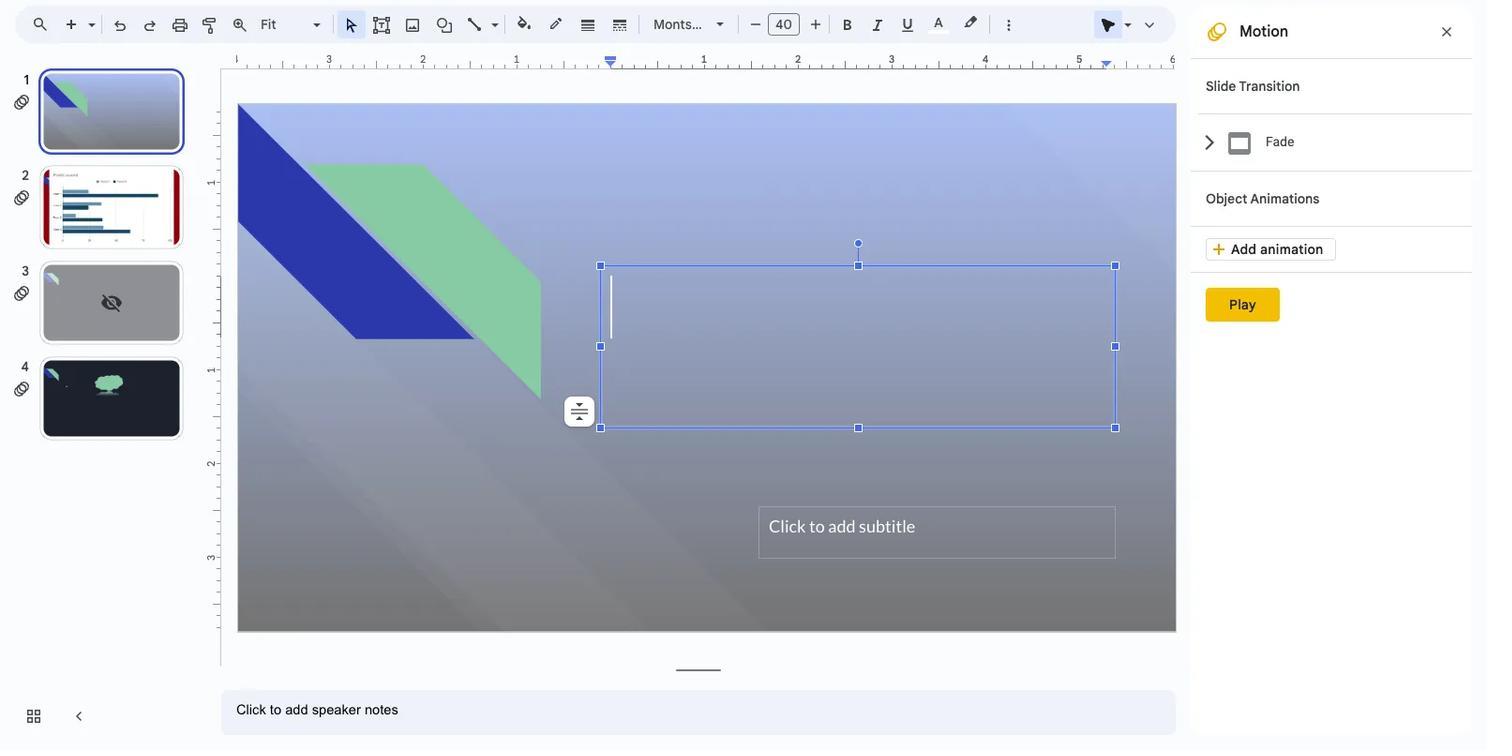 Task type: describe. For each thing, give the bounding box(es) containing it.
right margin image
[[1102, 54, 1176, 68]]

slide transition
[[1206, 78, 1301, 95]]

main toolbar
[[55, 0, 1023, 333]]

highlight color image
[[961, 11, 981, 34]]

object animations
[[1206, 190, 1320, 207]]

text color image
[[929, 11, 949, 34]]

shape image
[[434, 11, 455, 38]]

motion application
[[0, 0, 1488, 750]]

Font size text field
[[769, 13, 799, 36]]

add animation
[[1232, 241, 1324, 258]]

border weight option
[[577, 11, 599, 38]]

font list. montserrat selected. option
[[654, 11, 723, 38]]

add animation button
[[1206, 238, 1336, 261]]

object
[[1206, 190, 1248, 207]]

add
[[1232, 241, 1257, 258]]

motion
[[1240, 23, 1289, 41]]

border color: transparent image
[[545, 11, 567, 36]]

motion section
[[1191, 6, 1473, 735]]

insert image image
[[402, 11, 424, 38]]

animations
[[1251, 190, 1320, 207]]

live pointer settings image
[[1120, 12, 1132, 19]]

border dash option
[[609, 11, 631, 38]]

Zoom text field
[[258, 11, 310, 38]]



Task type: locate. For each thing, give the bounding box(es) containing it.
fade tab
[[1199, 114, 1473, 171]]

navigation
[[0, 51, 206, 750]]

option
[[565, 397, 595, 427]]

animation
[[1261, 241, 1324, 258]]

navigation inside motion application
[[0, 51, 206, 750]]

Menus field
[[23, 11, 65, 38]]

play
[[1230, 296, 1257, 313]]

Font size field
[[768, 13, 808, 40]]

Zoom field
[[255, 11, 329, 38]]

slide
[[1206, 78, 1237, 95]]

montserrat
[[654, 16, 723, 33]]

select line image
[[487, 12, 499, 19]]

transition
[[1239, 78, 1301, 95]]

4
[[232, 53, 239, 66]]

play button
[[1206, 288, 1280, 322]]

shrink text on overflow image
[[567, 399, 593, 425]]

fade
[[1266, 134, 1295, 149]]

fill color: transparent image
[[514, 11, 535, 36]]

mode and view toolbar
[[1094, 6, 1165, 43]]



Task type: vqa. For each thing, say whether or not it's contained in the screenshot.
Border dash option
yes



